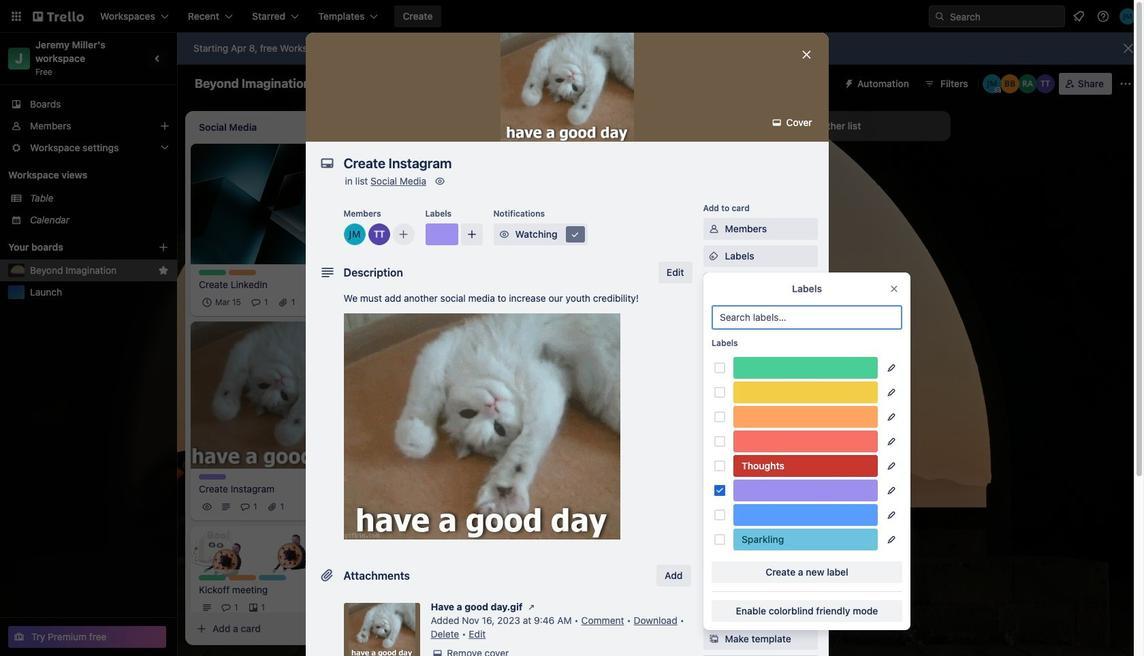 Task type: vqa. For each thing, say whether or not it's contained in the screenshot.
Color: purple, title: none image
yes



Task type: describe. For each thing, give the bounding box(es) containing it.
open information menu image
[[1097, 10, 1111, 23]]

starred icon image
[[158, 265, 169, 276]]

0 horizontal spatial color: orange, title: none image
[[229, 575, 256, 581]]

primary element
[[0, 0, 1145, 33]]

0 vertical spatial color: sky, title: "sparkling" element
[[734, 529, 878, 551]]

show menu image
[[1120, 77, 1133, 91]]

0 horizontal spatial terry turtle (terryturtle) image
[[368, 224, 390, 245]]

color: blue, title: none image
[[734, 504, 878, 526]]

1 horizontal spatial color: purple, title: none image
[[734, 480, 878, 502]]

0 vertical spatial color: orange, title: none image
[[734, 406, 878, 428]]

search image
[[935, 11, 946, 22]]

close popover image
[[889, 283, 900, 294]]

back to home image
[[33, 5, 84, 27]]

color: purple, title: none image
[[426, 224, 458, 245]]

Search labels… text field
[[712, 305, 903, 330]]

color: orange, title: none image
[[229, 270, 256, 275]]

customize views image
[[527, 77, 540, 91]]

your boards with 2 items element
[[8, 239, 138, 256]]

edit card image
[[340, 328, 351, 338]]

1 vertical spatial ruby anderson (rubyanderson7) image
[[537, 319, 553, 335]]

Search field
[[946, 6, 1065, 27]]



Task type: locate. For each thing, give the bounding box(es) containing it.
color: sky, title: "sparkling" element right color: green, title: none icon
[[259, 575, 286, 581]]

0 horizontal spatial create from template… image
[[542, 410, 553, 421]]

terry turtle (terryturtle) image
[[336, 294, 352, 310], [499, 319, 515, 335], [317, 499, 333, 515], [336, 600, 352, 616]]

color: orange, title: none image right color: green, title: none icon
[[229, 575, 256, 581]]

0 horizontal spatial color: bold red, title: "thoughts" element
[[392, 351, 420, 357]]

1 vertical spatial color: green, title: none image
[[734, 357, 878, 379]]

0 vertical spatial color: green, title: none image
[[199, 270, 226, 275]]

0 vertical spatial create from template… image
[[736, 369, 747, 380]]

color: orange, title: none image up color: red, title: none image
[[734, 406, 878, 428]]

0 horizontal spatial color: purple, title: none image
[[199, 474, 226, 480]]

0 horizontal spatial ruby anderson (rubyanderson7) image
[[537, 319, 553, 335]]

None text field
[[337, 151, 787, 176]]

1 horizontal spatial color: green, title: none image
[[734, 357, 878, 379]]

color: green, title: none image left color: orange, title: none icon
[[199, 270, 226, 275]]

ruby anderson (rubyanderson7) image
[[1019, 74, 1038, 93], [537, 319, 553, 335]]

1 vertical spatial color: bold red, title: "thoughts" element
[[734, 455, 878, 477]]

create from template… image
[[736, 369, 747, 380], [542, 410, 553, 421]]

color: red, title: none image
[[734, 431, 878, 452]]

sm image
[[771, 116, 784, 129], [433, 174, 447, 188], [708, 222, 721, 236], [431, 647, 445, 656]]

terry turtle (terryturtle) image left add members to card image
[[368, 224, 390, 245]]

jeremy miller (jeremymiller198) image
[[336, 499, 352, 515]]

color: bold red, title: "thoughts" element
[[392, 351, 420, 357], [734, 455, 878, 477]]

None checkbox
[[412, 281, 483, 297]]

terry turtle (terryturtle) image
[[1036, 74, 1055, 93], [368, 224, 390, 245]]

0 vertical spatial color: bold red, title: "thoughts" element
[[392, 351, 420, 357]]

0 vertical spatial ruby anderson (rubyanderson7) image
[[1019, 74, 1038, 93]]

add board image
[[158, 242, 169, 253]]

0 horizontal spatial color: sky, title: "sparkling" element
[[259, 575, 286, 581]]

create from template… image
[[349, 623, 360, 634]]

bob builder (bobbuilder40) image
[[1001, 74, 1020, 93]]

1 horizontal spatial color: orange, title: none image
[[734, 406, 878, 428]]

1 vertical spatial create from template… image
[[542, 410, 553, 421]]

color: green, title: none image
[[199, 270, 226, 275], [734, 357, 878, 379]]

have\_a\_good\_day.gif image
[[344, 313, 620, 540]]

color: purple, title: none image
[[199, 474, 226, 480], [734, 480, 878, 502]]

1 vertical spatial terry turtle (terryturtle) image
[[368, 224, 390, 245]]

sm image
[[839, 73, 858, 92], [498, 228, 511, 241], [569, 228, 582, 241], [708, 249, 721, 263], [708, 578, 721, 591], [525, 600, 539, 614], [708, 605, 721, 619], [708, 632, 721, 646]]

1 horizontal spatial create from template… image
[[736, 369, 747, 380]]

Board name text field
[[188, 73, 318, 95]]

color: sky, title: "sparkling" element
[[734, 529, 878, 551], [259, 575, 286, 581]]

color: green, title: none image
[[199, 575, 226, 581]]

terry turtle (terryturtle) image right bob builder (bobbuilder40) icon
[[1036, 74, 1055, 93]]

color: green, title: none image up color: yellow, title: none image
[[734, 357, 878, 379]]

0 notifications image
[[1071, 8, 1088, 25]]

add members to card image
[[398, 228, 409, 241]]

0 vertical spatial terry turtle (terryturtle) image
[[1036, 74, 1055, 93]]

color: yellow, title: none image
[[734, 382, 878, 403]]

1 vertical spatial color: sky, title: "sparkling" element
[[259, 575, 286, 581]]

jeremy miller (jeremymiller198) image
[[1120, 8, 1137, 25], [983, 74, 1002, 93], [344, 224, 366, 245], [518, 319, 534, 335]]

1 horizontal spatial ruby anderson (rubyanderson7) image
[[1019, 74, 1038, 93]]

None checkbox
[[199, 294, 245, 310]]

1 horizontal spatial terry turtle (terryturtle) image
[[1036, 74, 1055, 93]]

1 vertical spatial color: orange, title: none image
[[229, 575, 256, 581]]

1 horizontal spatial color: sky, title: "sparkling" element
[[734, 529, 878, 551]]

color: sky, title: "sparkling" element down color: blue, title: none image
[[734, 529, 878, 551]]

0 horizontal spatial color: green, title: none image
[[199, 270, 226, 275]]

color: orange, title: none image
[[734, 406, 878, 428], [229, 575, 256, 581]]

1 horizontal spatial color: bold red, title: "thoughts" element
[[734, 455, 878, 477]]



